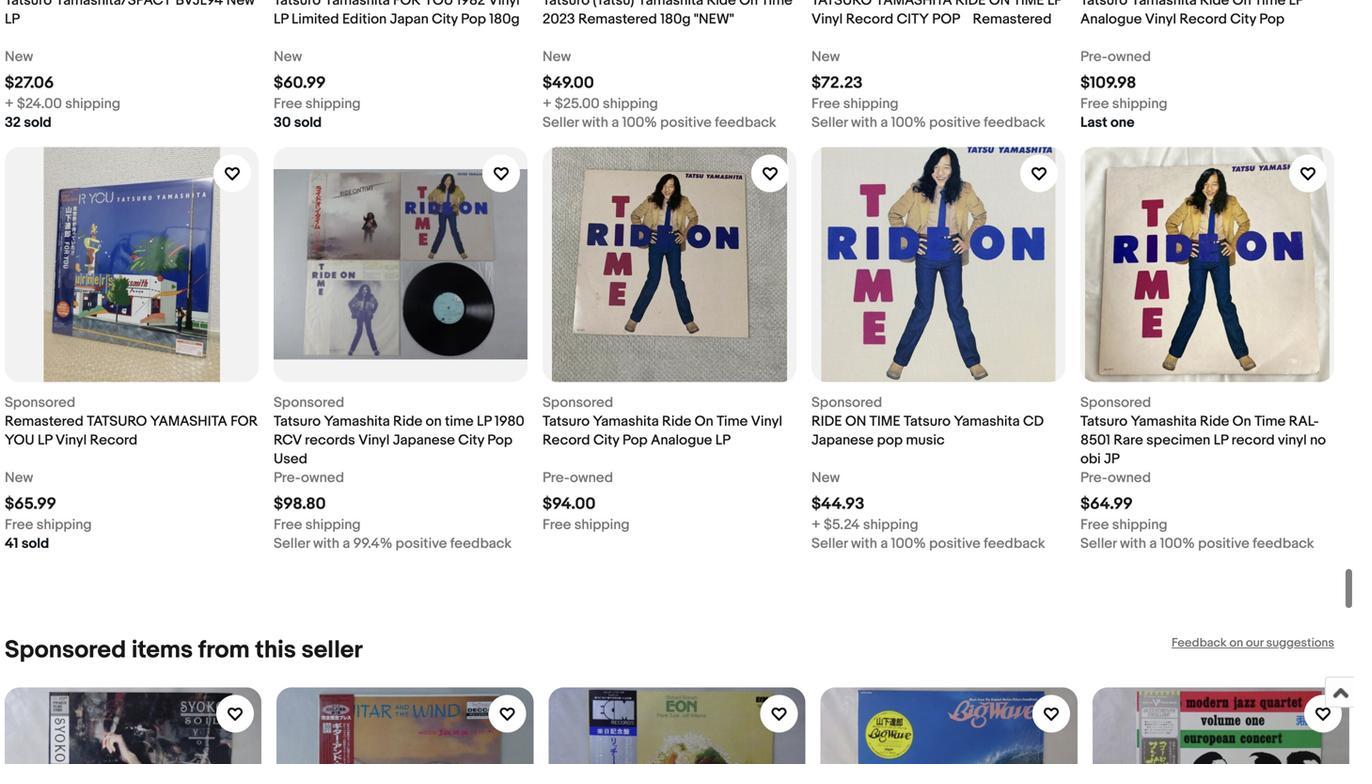 Task type: locate. For each thing, give the bounding box(es) containing it.
1 horizontal spatial time
[[1014, 0, 1045, 9]]

yamashita inside 'sponsored tatsuro yamashita ride on time ral- 8501 rare specimen lp record vinyl no obi jp pre-owned $64.99 free shipping seller with a 100% positive feedback'
[[1131, 413, 1197, 430]]

180g left "new"
[[660, 11, 691, 28]]

tatsuro up limited
[[274, 0, 321, 9]]

ride inside 'sponsored tatsuro yamashita ride on time ral- 8501 rare specimen lp record vinyl no obi jp pre-owned $64.99 free shipping seller with a 100% positive feedback'
[[1200, 413, 1230, 430]]

ral-
[[1289, 413, 1319, 430]]

on left our
[[1230, 636, 1244, 651]]

+ left "$5.24"
[[812, 517, 821, 534]]

list containing $27.06
[[5, 0, 1350, 584]]

time inside sponsored ride on time tatsuro yamashita cd japanese pop music
[[870, 413, 901, 430]]

pre-
[[1081, 48, 1108, 65], [274, 470, 301, 487], [543, 470, 570, 487], [1081, 470, 1108, 487]]

sponsored ride on time tatsuro yamashita cd japanese pop music
[[812, 395, 1044, 449]]

$94.00
[[543, 495, 596, 514]]

new text field up $27.06 text box
[[5, 47, 33, 66]]

100% inside the new $49.00 + $25.00 shipping seller with a 100% positive feedback
[[622, 114, 657, 131]]

1 vertical spatial yamashita
[[150, 413, 227, 430]]

city
[[432, 11, 458, 28], [1231, 11, 1257, 28], [458, 432, 484, 449], [593, 432, 619, 449]]

Sponsored text field
[[543, 394, 613, 412], [1081, 394, 1151, 412]]

sold inside new $60.99 free shipping 30 sold
[[294, 114, 322, 131]]

new inside new $72.23 free shipping seller with a 100% positive feedback
[[812, 48, 840, 65]]

with down $72.23 text field
[[851, 114, 878, 131]]

1 vertical spatial on
[[845, 413, 867, 430]]

tatsuro inside sponsored remastered tatsuro yamashita for you lp vinyl record
[[87, 413, 147, 430]]

time
[[445, 413, 474, 430]]

0 vertical spatial on
[[426, 413, 442, 430]]

yamashita inside sponsored remastered tatsuro yamashita for you lp vinyl record
[[150, 413, 227, 430]]

bvjl94
[[176, 0, 223, 9]]

0 horizontal spatial free shipping text field
[[274, 95, 361, 113]]

seller inside new $44.93 + $5.24 shipping seller with a 100% positive feedback
[[812, 536, 848, 553]]

sponsored text field for yamashita
[[1081, 394, 1151, 412]]

seller inside the new $49.00 + $25.00 shipping seller with a 100% positive feedback
[[543, 114, 579, 131]]

0 vertical spatial ride
[[956, 0, 986, 9]]

+ up 32
[[5, 95, 14, 112]]

free shipping text field down $60.99 text box
[[274, 95, 361, 113]]

shipping inside new $65.99 free shipping 41 sold
[[36, 517, 92, 534]]

shipping inside pre-owned $94.00 free shipping
[[574, 517, 630, 534]]

with
[[582, 114, 609, 131], [851, 114, 878, 131], [313, 536, 340, 553], [851, 536, 878, 553], [1120, 536, 1147, 553]]

remastered up "$65.99"
[[5, 413, 84, 430]]

on
[[989, 0, 1010, 9], [845, 413, 867, 430]]

New text field
[[274, 47, 302, 66], [543, 47, 571, 66], [812, 47, 840, 66], [812, 469, 840, 488]]

on inside tatsuro (tatsu) yamashita ride on time 2023 remastered 180g "new"
[[739, 0, 758, 9]]

tatsuro
[[5, 0, 52, 9], [274, 0, 321, 9], [543, 0, 590, 9], [1081, 0, 1128, 9], [274, 413, 321, 430], [543, 413, 590, 430], [904, 413, 951, 430], [1081, 413, 1128, 430]]

0 horizontal spatial 180g
[[489, 11, 520, 28]]

+ inside the new $49.00 + $25.00 shipping seller with a 100% positive feedback
[[543, 95, 552, 112]]

1 horizontal spatial you
[[424, 0, 454, 9]]

feedback inside 'sponsored tatsuro yamashita ride on time ral- 8501 rare specimen lp record vinyl no obi jp pre-owned $64.99 free shipping seller with a 100% positive feedback'
[[1253, 536, 1315, 553]]

feedback inside sponsored tatsuro yamashita ride on time lp 1980 rcv records vinyl japanese city pop used pre-owned $98.80 free shipping seller with a 99.4% positive feedback
[[450, 536, 512, 553]]

+ inside new $44.93 + $5.24 shipping seller with a 100% positive feedback
[[812, 517, 821, 534]]

sponsored items from this seller
[[5, 636, 363, 665]]

time inside tatsuro yamashita ride on time lp analogue vinyl record city pop
[[1255, 0, 1286, 9]]

+ down $49.00
[[543, 95, 552, 112]]

1 180g from the left
[[489, 11, 520, 28]]

with left the 99.4% on the left of the page
[[313, 536, 340, 553]]

2 japanese from the left
[[812, 432, 874, 449]]

on inside 'sponsored tatsuro yamashita ride on time ral- 8501 rare specimen lp record vinyl no obi jp pre-owned $64.99 free shipping seller with a 100% positive feedback'
[[1233, 413, 1252, 430]]

shipping right '$24.00'
[[65, 95, 121, 112]]

pre- inside pre-owned $109.98 free shipping last one
[[1081, 48, 1108, 65]]

new text field up $49.00
[[543, 47, 571, 66]]

Last one text field
[[1081, 113, 1135, 132]]

shipping
[[65, 95, 121, 112], [305, 95, 361, 112], [603, 95, 658, 112], [843, 95, 899, 112], [1112, 95, 1168, 112], [36, 517, 92, 534], [305, 517, 361, 534], [574, 517, 630, 534], [863, 517, 919, 534], [1112, 517, 1168, 534]]

Free shipping text field
[[274, 95, 361, 113], [812, 95, 899, 113]]

free down $72.23 in the top of the page
[[812, 95, 840, 112]]

feedback inside new $44.93 + $5.24 shipping seller with a 100% positive feedback
[[984, 536, 1046, 553]]

1 vertical spatial for
[[231, 413, 258, 430]]

+ $25.00 shipping text field
[[543, 95, 658, 113]]

record inside sponsored remastered tatsuro yamashita for you lp vinyl record
[[90, 432, 137, 449]]

tatsuro (tatsu) yamashita ride on time 2023 remastered 180g "new"
[[543, 0, 793, 28]]

1 vertical spatial analogue
[[651, 432, 712, 449]]

ride up pop　remastered
[[956, 0, 986, 9]]

1 horizontal spatial analogue
[[1081, 11, 1142, 28]]

new right bvjl94
[[226, 0, 255, 9]]

$24.00
[[17, 95, 62, 112]]

shipping down "$65.99"
[[36, 517, 92, 534]]

seller inside new $72.23 free shipping seller with a 100% positive feedback
[[812, 114, 848, 131]]

analogue
[[1081, 11, 1142, 28], [651, 432, 712, 449]]

on for sponsored tatsuro yamashita ride on time ral- 8501 rare specimen lp record vinyl no obi jp pre-owned $64.99 free shipping seller with a 100% positive feedback
[[1233, 413, 1252, 430]]

0 vertical spatial you
[[424, 0, 454, 9]]

sponsored for sponsored ride on time tatsuro yamashita cd japanese pop music
[[812, 395, 882, 411]]

pre- down used
[[274, 470, 301, 487]]

pop inside sponsored tatsuro yamashita ride on time vinyl record city pop analogue lp
[[623, 432, 648, 449]]

free shipping text field for $72.23
[[812, 95, 899, 113]]

$109.98
[[1081, 73, 1137, 93]]

remastered inside tatsuro (tatsu) yamashita ride on time 2023 remastered 180g "new"
[[578, 11, 657, 28]]

0 vertical spatial for
[[393, 0, 421, 9]]

ride for tatsuro (tatsu) yamashita ride on time 2023 remastered 180g "new"
[[707, 0, 736, 9]]

0 vertical spatial tatsuro
[[812, 0, 872, 9]]

new for $60.99
[[274, 48, 302, 65]]

sold right the '30'
[[294, 114, 322, 131]]

pop inside 'tatsuro yamashita  for you 1982 vinyl lp limited edition  japan city pop 180g'
[[461, 11, 486, 28]]

1 japanese from the left
[[393, 432, 455, 449]]

seller down $98.80 text field
[[274, 536, 310, 553]]

on left time
[[426, 413, 442, 430]]

tatsuro inside sponsored tatsuro yamashita ride on time vinyl record city pop analogue lp
[[543, 413, 590, 430]]

suggestions
[[1267, 636, 1335, 651]]

sold inside new $27.06 + $24.00 shipping 32 sold
[[24, 114, 52, 131]]

tatsuro up 2023
[[543, 0, 590, 9]]

+ for $27.06
[[5, 95, 14, 112]]

remastered
[[578, 11, 657, 28], [5, 413, 84, 430]]

on up pop　remastered
[[989, 0, 1010, 9]]

sold down '$24.00'
[[24, 114, 52, 131]]

seller down $64.99
[[1081, 536, 1117, 553]]

owned up $94.00
[[570, 470, 613, 487]]

free shipping text field down "$65.99"
[[5, 516, 92, 535]]

new up $44.93 text field
[[812, 470, 840, 487]]

sponsored for sponsored tatsuro yamashita ride on time vinyl record city pop analogue lp
[[543, 395, 613, 411]]

free down $94.00 text box
[[543, 517, 571, 534]]

new text field up $72.23 in the top of the page
[[812, 47, 840, 66]]

free up last
[[1081, 95, 1109, 112]]

japanese down time
[[393, 432, 455, 449]]

pre-owned text field down used
[[274, 469, 344, 488]]

new $60.99 free shipping 30 sold
[[274, 48, 361, 131]]

seller down $25.00 on the top of the page
[[543, 114, 579, 131]]

pop
[[877, 432, 903, 449]]

new text field up $60.99
[[274, 47, 302, 66]]

new text field for $49.00
[[543, 47, 571, 66]]

one
[[1111, 114, 1135, 131]]

8501
[[1081, 432, 1111, 449]]

1 horizontal spatial sponsored text field
[[274, 394, 344, 412]]

new up $27.06 text box
[[5, 48, 33, 65]]

remastered down (tatsu) in the top left of the page
[[578, 11, 657, 28]]

180g left 2023
[[489, 11, 520, 28]]

tatsuro up $109.98 text field
[[1081, 0, 1128, 9]]

$72.23
[[812, 73, 863, 93]]

feedback on our suggestions link
[[1172, 636, 1335, 651]]

owned up $109.98
[[1108, 48, 1151, 65]]

seller
[[301, 636, 363, 665]]

1 horizontal spatial 180g
[[660, 11, 691, 28]]

"new"
[[694, 11, 734, 28]]

Seller with a 100% positive feedback text field
[[543, 113, 777, 132], [812, 113, 1046, 132], [812, 535, 1046, 554]]

32
[[5, 114, 21, 131]]

yamashita inside tatsuro yamashita ride on time lp vinyl record city pop　remastered
[[875, 0, 952, 9]]

time for sponsored tatsuro yamashita ride on time vinyl record city pop analogue lp
[[717, 413, 748, 430]]

1 vertical spatial you
[[5, 432, 34, 449]]

shipping right "$5.24"
[[863, 517, 919, 534]]

owned up $98.80 text field
[[301, 470, 344, 487]]

1 sponsored text field from the left
[[5, 394, 75, 412]]

0 horizontal spatial you
[[5, 432, 34, 449]]

$72.23 text field
[[812, 73, 863, 93]]

sold inside new $65.99 free shipping 41 sold
[[21, 536, 49, 553]]

tatsuro right 1980
[[543, 413, 590, 430]]

analogue inside tatsuro yamashita ride on time lp analogue vinyl record city pop
[[1081, 11, 1142, 28]]

pre-owned text field up $94.00 text box
[[543, 469, 613, 488]]

seller down $72.23 in the top of the page
[[812, 114, 848, 131]]

0 horizontal spatial on
[[426, 413, 442, 430]]

0 vertical spatial on
[[989, 0, 1010, 9]]

free inside pre-owned $94.00 free shipping
[[543, 517, 571, 534]]

time inside tatsuro (tatsu) yamashita ride on time 2023 remastered 180g "new"
[[761, 0, 793, 9]]

sponsored tatsuro yamashita ride on time lp 1980 rcv records vinyl japanese city pop used pre-owned $98.80 free shipping seller with a 99.4% positive feedback
[[274, 395, 525, 553]]

2 free shipping text field from the left
[[812, 95, 899, 113]]

new for $49.00
[[543, 48, 571, 65]]

free down $64.99
[[1081, 517, 1109, 534]]

1 horizontal spatial on
[[1230, 636, 1244, 651]]

vinyl
[[489, 0, 520, 9], [812, 11, 843, 28], [1145, 11, 1177, 28], [751, 413, 782, 430], [55, 432, 87, 449], [358, 432, 390, 449]]

free
[[274, 95, 302, 112], [812, 95, 840, 112], [1081, 95, 1109, 112], [5, 517, 33, 534], [274, 517, 302, 534], [543, 517, 571, 534], [1081, 517, 1109, 534]]

lp inside tatsuro yamashita ride on time lp analogue vinyl record city pop
[[1289, 0, 1304, 9]]

sponsored text field for $94.00
[[543, 394, 613, 412]]

feedback
[[1172, 636, 1227, 651]]

0 horizontal spatial japanese
[[393, 432, 455, 449]]

1 vertical spatial ride
[[812, 413, 842, 430]]

time
[[1014, 0, 1045, 9], [870, 413, 901, 430]]

0 horizontal spatial sponsored text field
[[543, 394, 613, 412]]

0 horizontal spatial sponsored text field
[[5, 394, 75, 412]]

with down + $25.00 shipping text field
[[582, 114, 609, 131]]

with down '$64.99' text box
[[1120, 536, 1147, 553]]

ride
[[707, 0, 736, 9], [1200, 0, 1230, 9], [393, 413, 423, 430], [662, 413, 692, 430], [1200, 413, 1230, 430]]

seller inside 'sponsored tatsuro yamashita ride on time ral- 8501 rare specimen lp record vinyl no obi jp pre-owned $64.99 free shipping seller with a 100% positive feedback'
[[1081, 536, 1117, 553]]

new up $49.00
[[543, 48, 571, 65]]

record inside sponsored tatsuro yamashita ride on time vinyl record city pop analogue lp
[[543, 432, 590, 449]]

new up $72.23 in the top of the page
[[812, 48, 840, 65]]

1 horizontal spatial tatsuro
[[812, 0, 872, 9]]

0 horizontal spatial remastered
[[5, 413, 84, 430]]

free shipping text field for $94.00
[[543, 516, 630, 535]]

time inside 'sponsored tatsuro yamashita ride on time ral- 8501 rare specimen lp record vinyl no obi jp pre-owned $64.99 free shipping seller with a 100% positive feedback'
[[1255, 413, 1286, 430]]

new text field up $65.99 text box
[[5, 469, 33, 488]]

1 new text field from the top
[[5, 47, 33, 66]]

you up "$65.99"
[[5, 432, 34, 449]]

owned inside pre-owned $109.98 free shipping last one
[[1108, 48, 1151, 65]]

0 horizontal spatial tatsuro
[[87, 413, 147, 430]]

pre-owned text field for $98.80
[[274, 469, 344, 488]]

ride inside tatsuro yamashita ride on time lp vinyl record city pop　remastered
[[956, 0, 986, 9]]

2 sponsored text field from the left
[[274, 394, 344, 412]]

pre-owned text field up $109.98 text field
[[1081, 47, 1151, 66]]

2 sponsored text field from the left
[[1081, 394, 1151, 412]]

vinyl inside sponsored tatsuro yamashita ride on time lp 1980 rcv records vinyl japanese city pop used pre-owned $98.80 free shipping seller with a 99.4% positive feedback
[[358, 432, 390, 449]]

seller with a 100% positive feedback text field for $49.00
[[543, 113, 777, 132]]

city inside tatsuro yamashita ride on time lp analogue vinyl record city pop
[[1231, 11, 1257, 28]]

lp inside sponsored remastered tatsuro yamashita for you lp vinyl record
[[38, 432, 52, 449]]

1 sponsored text field from the left
[[543, 394, 613, 412]]

pre-owned text field for $64.99
[[1081, 469, 1151, 488]]

new text field for $72.23
[[812, 47, 840, 66]]

free up the '30'
[[274, 95, 302, 112]]

ride inside sponsored tatsuro yamashita ride on time vinyl record city pop analogue lp
[[662, 413, 692, 430]]

yamashita
[[324, 0, 390, 9], [638, 0, 704, 9], [1131, 0, 1197, 9], [324, 413, 390, 430], [593, 413, 659, 430], [954, 413, 1020, 430], [1131, 413, 1197, 430]]

sponsored inside sponsored remastered tatsuro yamashita for you lp vinyl record
[[5, 395, 75, 411]]

Pre-owned text field
[[1081, 47, 1151, 66], [274, 469, 344, 488], [543, 469, 613, 488], [1081, 469, 1151, 488]]

feedback
[[715, 114, 777, 131], [984, 114, 1046, 131], [450, 536, 512, 553], [984, 536, 1046, 553], [1253, 536, 1315, 553]]

3 sponsored text field from the left
[[812, 394, 882, 412]]

1 free shipping text field from the left
[[274, 95, 361, 113]]

free shipping text field down $94.00
[[543, 516, 630, 535]]

owned down jp
[[1108, 470, 1151, 487]]

0 horizontal spatial on
[[845, 413, 867, 430]]

new up $60.99
[[274, 48, 302, 65]]

100%
[[622, 114, 657, 131], [891, 114, 926, 131], [891, 536, 926, 553], [1160, 536, 1195, 553]]

you left 1982
[[424, 0, 454, 9]]

1 horizontal spatial +
[[543, 95, 552, 112]]

new inside new $44.93 + $5.24 shipping seller with a 100% positive feedback
[[812, 470, 840, 487]]

ride inside tatsuro (tatsu) yamashita ride on time 2023 remastered 180g "new"
[[707, 0, 736, 9]]

japanese
[[393, 432, 455, 449], [812, 432, 874, 449]]

0 vertical spatial new text field
[[5, 47, 33, 66]]

$60.99
[[274, 73, 326, 93]]

$94.00 text field
[[543, 495, 596, 514]]

180g inside tatsuro (tatsu) yamashita ride on time 2023 remastered 180g "new"
[[660, 11, 691, 28]]

tatsuro
[[812, 0, 872, 9], [87, 413, 147, 430]]

yamashita
[[875, 0, 952, 9], [150, 413, 227, 430]]

1 horizontal spatial on
[[989, 0, 1010, 9]]

a inside 'sponsored tatsuro yamashita ride on time ral- 8501 rare specimen lp record vinyl no obi jp pre-owned $64.99 free shipping seller with a 100% positive feedback'
[[1150, 536, 1157, 553]]

1 horizontal spatial remastered
[[578, 11, 657, 28]]

sponsored text field for $65.99
[[5, 394, 75, 412]]

shipping inside new $60.99 free shipping 30 sold
[[305, 95, 361, 112]]

shipping inside the new $49.00 + $25.00 shipping seller with a 100% positive feedback
[[603, 95, 658, 112]]

41
[[5, 536, 18, 553]]

ride
[[956, 0, 986, 9], [812, 413, 842, 430]]

shipping down $94.00
[[574, 517, 630, 534]]

0 horizontal spatial ride
[[812, 413, 842, 430]]

on inside tatsuro yamashita ride on time lp vinyl record city pop　remastered
[[989, 0, 1010, 9]]

new text field for $60.99
[[274, 47, 302, 66]]

sponsored remastered tatsuro yamashita for you lp vinyl record
[[5, 395, 258, 449]]

sponsored inside sponsored ride on time tatsuro yamashita cd japanese pop music
[[812, 395, 882, 411]]

pre- up $109.98 text field
[[1081, 48, 1108, 65]]

japanese inside sponsored ride on time tatsuro yamashita cd japanese pop music
[[812, 432, 874, 449]]

0 horizontal spatial for
[[231, 413, 258, 430]]

you inside sponsored remastered tatsuro yamashita for you lp vinyl record
[[5, 432, 34, 449]]

2 horizontal spatial sponsored text field
[[812, 394, 882, 412]]

new inside new $65.99 free shipping 41 sold
[[5, 470, 33, 487]]

pop inside tatsuro yamashita ride on time lp analogue vinyl record city pop
[[1260, 11, 1285, 28]]

0 horizontal spatial time
[[870, 413, 901, 430]]

feedback inside new $72.23 free shipping seller with a 100% positive feedback
[[984, 114, 1046, 131]]

shipping right $25.00 on the top of the page
[[603, 95, 658, 112]]

$64.99
[[1081, 495, 1133, 514]]

sponsored
[[5, 395, 75, 411], [274, 395, 344, 411], [543, 395, 613, 411], [812, 395, 882, 411], [1081, 395, 1151, 411], [5, 636, 126, 665]]

new inside the new $49.00 + $25.00 shipping seller with a 100% positive feedback
[[543, 48, 571, 65]]

new for $27.06
[[5, 48, 33, 65]]

pre-owned text field down jp
[[1081, 469, 1151, 488]]

sold right 41
[[21, 536, 49, 553]]

list
[[5, 0, 1350, 584]]

owned inside sponsored tatsuro yamashita ride on time lp 1980 rcv records vinyl japanese city pop used pre-owned $98.80 free shipping seller with a 99.4% positive feedback
[[301, 470, 344, 487]]

1980
[[495, 413, 525, 430]]

tatsuro up 8501 on the right of page
[[1081, 413, 1128, 430]]

shipping down $98.80
[[305, 517, 361, 534]]

0 horizontal spatial analogue
[[651, 432, 712, 449]]

2 new text field from the top
[[5, 469, 33, 488]]

obi
[[1081, 451, 1101, 468]]

1 vertical spatial remastered
[[5, 413, 84, 430]]

Seller with a 100% positive feedback text field
[[1081, 535, 1315, 554]]

free shipping text field down $72.23 text field
[[812, 95, 899, 113]]

+ $5.24 shipping text field
[[812, 516, 919, 535]]

new for $72.23
[[812, 48, 840, 65]]

0 horizontal spatial +
[[5, 95, 14, 112]]

2 180g from the left
[[660, 11, 691, 28]]

shipping down $64.99
[[1112, 517, 1168, 534]]

$98.80
[[274, 495, 326, 514]]

on up $44.93
[[845, 413, 867, 430]]

free shipping text field for $64.99
[[1081, 516, 1168, 535]]

0 vertical spatial remastered
[[578, 11, 657, 28]]

1 horizontal spatial yamashita
[[875, 0, 952, 9]]

free shipping text field down '$64.99' text box
[[1081, 516, 1168, 535]]

tatsuro up music
[[904, 413, 951, 430]]

seller down "$5.24"
[[812, 536, 848, 553]]

new
[[226, 0, 255, 9], [5, 48, 33, 65], [274, 48, 302, 65], [543, 48, 571, 65], [812, 48, 840, 65], [5, 470, 33, 487], [812, 470, 840, 487]]

sold for $60.99
[[294, 114, 322, 131]]

1 horizontal spatial free shipping text field
[[812, 95, 899, 113]]

pre- down obi
[[1081, 470, 1108, 487]]

Free shipping text field
[[1081, 95, 1168, 113], [5, 516, 92, 535], [274, 516, 361, 535], [543, 516, 630, 535], [1081, 516, 1168, 535]]

+ $24.00 shipping text field
[[5, 95, 121, 113]]

free down $98.80
[[274, 517, 302, 534]]

on inside sponsored tatsuro yamashita ride on time vinyl record city pop analogue lp
[[695, 413, 714, 430]]

positive inside new $72.23 free shipping seller with a 100% positive feedback
[[929, 114, 981, 131]]

tatsuro up the rcv
[[274, 413, 321, 430]]

ride for sponsored tatsuro yamashita ride on time ral- 8501 rare specimen lp record vinyl no obi jp pre-owned $64.99 free shipping seller with a 100% positive feedback
[[1200, 413, 1230, 430]]

0 vertical spatial yamashita
[[875, 0, 952, 9]]

shipping up one
[[1112, 95, 1168, 112]]

1 vertical spatial time
[[870, 413, 901, 430]]

japanese left pop
[[812, 432, 874, 449]]

pop
[[461, 11, 486, 28], [1260, 11, 1285, 28], [488, 432, 513, 449], [623, 432, 648, 449]]

sponsored text field for $98.80
[[274, 394, 344, 412]]

0 vertical spatial analogue
[[1081, 11, 1142, 28]]

2 horizontal spatial +
[[812, 517, 821, 534]]

sponsored inside sponsored tatsuro yamashita ride on time vinyl record city pop analogue lp
[[543, 395, 613, 411]]

1 horizontal spatial sponsored text field
[[1081, 394, 1151, 412]]

remastered inside sponsored remastered tatsuro yamashita for you lp vinyl record
[[5, 413, 84, 430]]

shipping inside pre-owned $109.98 free shipping last one
[[1112, 95, 1168, 112]]

on
[[739, 0, 758, 9], [1233, 0, 1252, 9], [695, 413, 714, 430], [1233, 413, 1252, 430]]

group
[[5, 688, 1350, 765]]

30 sold text field
[[274, 113, 322, 132]]

shipping inside new $44.93 + $5.24 shipping seller with a 100% positive feedback
[[863, 517, 919, 534]]

sponsored for sponsored items from this seller
[[5, 636, 126, 665]]

free shipping text field down $98.80 text field
[[274, 516, 361, 535]]

New text field
[[5, 47, 33, 66], [5, 469, 33, 488]]

0 horizontal spatial yamashita
[[150, 413, 227, 430]]

free up 41
[[5, 517, 33, 534]]

ride for sponsored tatsuro yamashita ride on time vinyl record city pop analogue lp
[[662, 413, 692, 430]]

1 vertical spatial new text field
[[5, 469, 33, 488]]

sponsored tatsuro yamashita ride on time vinyl record city pop analogue lp
[[543, 395, 782, 449]]

yamashita inside tatsuro (tatsu) yamashita ride on time 2023 remastered 180g "new"
[[638, 0, 704, 9]]

time up pop　remastered
[[1014, 0, 1045, 9]]

new text field for $27.06
[[5, 47, 33, 66]]

41 sold text field
[[5, 535, 49, 554]]

lp
[[1048, 0, 1062, 9], [1289, 0, 1304, 9], [5, 11, 20, 28], [274, 11, 288, 28], [477, 413, 492, 430], [38, 432, 52, 449], [716, 432, 731, 449], [1214, 432, 1229, 449]]

sponsored inside sponsored tatsuro yamashita ride on time lp 1980 rcv records vinyl japanese city pop used pre-owned $98.80 free shipping seller with a 99.4% positive feedback
[[274, 395, 344, 411]]

cd
[[1023, 413, 1044, 430]]

1 horizontal spatial for
[[393, 0, 421, 9]]

yamashita inside sponsored tatsuro yamashita ride on time vinyl record city pop analogue lp
[[593, 413, 659, 430]]

pre- inside sponsored tatsuro yamashita ride on time lp 1980 rcv records vinyl japanese city pop used pre-owned $98.80 free shipping seller with a 99.4% positive feedback
[[274, 470, 301, 487]]

0 vertical spatial time
[[1014, 0, 1045, 9]]

tatsuro up $27.06 text box
[[5, 0, 52, 9]]

$49.00
[[543, 73, 594, 93]]

time up pop
[[870, 413, 901, 430]]

1 horizontal spatial japanese
[[812, 432, 874, 449]]

ride up $44.93
[[812, 413, 842, 430]]

on
[[426, 413, 442, 430], [1230, 636, 1244, 651]]

japan
[[390, 11, 429, 28]]

new up $65.99 text box
[[5, 470, 33, 487]]

shipping down $72.23 text field
[[843, 95, 899, 112]]

new $72.23 free shipping seller with a 100% positive feedback
[[812, 48, 1046, 131]]

1 vertical spatial tatsuro
[[87, 413, 147, 430]]

for
[[393, 0, 421, 9], [231, 413, 258, 430]]

shipping down $60.99 text box
[[305, 95, 361, 112]]

sold
[[24, 114, 52, 131], [294, 114, 322, 131], [21, 536, 49, 553]]

1 horizontal spatial ride
[[956, 0, 986, 9]]

new $49.00 + $25.00 shipping seller with a 100% positive feedback
[[543, 48, 777, 131]]

with down + $5.24 shipping text box
[[851, 536, 878, 553]]

sponsored for sponsored tatsuro yamashita ride on time lp 1980 rcv records vinyl japanese city pop used pre-owned $98.80 free shipping seller with a 99.4% positive feedback
[[274, 395, 344, 411]]

positive
[[660, 114, 712, 131], [929, 114, 981, 131], [396, 536, 447, 553], [929, 536, 981, 553], [1198, 536, 1250, 553]]

positive inside new $44.93 + $5.24 shipping seller with a 100% positive feedback
[[929, 536, 981, 553]]

Sponsored text field
[[5, 394, 75, 412], [274, 394, 344, 412], [812, 394, 882, 412]]

180g
[[489, 11, 520, 28], [660, 11, 691, 28]]

free shipping text field up one
[[1081, 95, 1168, 113]]

2023
[[543, 11, 575, 28]]

ride inside sponsored tatsuro yamashita ride on time lp 1980 rcv records vinyl japanese city pop used pre-owned $98.80 free shipping seller with a 99.4% positive feedback
[[393, 413, 423, 430]]

pre- up $94.00 text box
[[543, 470, 570, 487]]

$44.93
[[812, 495, 865, 514]]

$60.99 text field
[[274, 73, 326, 93]]



Task type: describe. For each thing, give the bounding box(es) containing it.
tatsuro inside sponsored ride on time tatsuro yamashita cd japanese pop music
[[904, 413, 951, 430]]

new $44.93 + $5.24 shipping seller with a 100% positive feedback
[[812, 470, 1046, 553]]

vinyl inside tatsuro yamashita ride on time lp vinyl record city pop　remastered
[[812, 11, 843, 28]]

100% inside new $44.93 + $5.24 shipping seller with a 100% positive feedback
[[891, 536, 926, 553]]

vinyl inside tatsuro yamashita ride on time lp analogue vinyl record city pop
[[1145, 11, 1177, 28]]

seller inside sponsored tatsuro yamashita ride on time lp 1980 rcv records vinyl japanese city pop used pre-owned $98.80 free shipping seller with a 99.4% positive feedback
[[274, 536, 310, 553]]

free shipping text field for $65.99
[[5, 516, 92, 535]]

free shipping text field for $60.99
[[274, 95, 361, 113]]

free inside new $60.99 free shipping 30 sold
[[274, 95, 302, 112]]

$44.93 text field
[[812, 495, 865, 514]]

music
[[906, 432, 945, 449]]

$109.98 text field
[[1081, 73, 1137, 93]]

pre- inside 'sponsored tatsuro yamashita ride on time ral- 8501 rare specimen lp record vinyl no obi jp pre-owned $64.99 free shipping seller with a 100% positive feedback'
[[1081, 470, 1108, 487]]

tatsuro inside tatsuro yamashita ride on time lp analogue vinyl record city pop
[[1081, 0, 1128, 9]]

vinyl
[[1278, 432, 1307, 449]]

lp inside 'tatsuro yamashita  for you 1982 vinyl lp limited edition  japan city pop 180g'
[[274, 11, 288, 28]]

1 vertical spatial on
[[1230, 636, 1244, 651]]

rare
[[1114, 432, 1144, 449]]

$64.99 text field
[[1081, 495, 1133, 514]]

feedback inside the new $49.00 + $25.00 shipping seller with a 100% positive feedback
[[715, 114, 777, 131]]

pre- inside pre-owned $94.00 free shipping
[[543, 470, 570, 487]]

32 sold text field
[[5, 113, 52, 132]]

our
[[1246, 636, 1264, 651]]

tatsuro yamashita ride on time lp vinyl record city pop　remastered
[[812, 0, 1062, 28]]

no
[[1310, 432, 1326, 449]]

shipping inside 'sponsored tatsuro yamashita ride on time ral- 8501 rare specimen lp record vinyl no obi jp pre-owned $64.99 free shipping seller with a 100% positive feedback'
[[1112, 517, 1168, 534]]

free inside sponsored tatsuro yamashita ride on time lp 1980 rcv records vinyl japanese city pop used pre-owned $98.80 free shipping seller with a 99.4% positive feedback
[[274, 517, 302, 534]]

$49.00 text field
[[543, 73, 594, 93]]

tatsuro yamashita ride on time lp analogue vinyl record city pop
[[1081, 0, 1304, 28]]

owned inside pre-owned $94.00 free shipping
[[570, 470, 613, 487]]

owned inside 'sponsored tatsuro yamashita ride on time ral- 8501 rare specimen lp record vinyl no obi jp pre-owned $64.99 free shipping seller with a 100% positive feedback'
[[1108, 470, 1151, 487]]

sponsored for sponsored tatsuro yamashita ride on time ral- 8501 rare specimen lp record vinyl no obi jp pre-owned $64.99 free shipping seller with a 100% positive feedback
[[1081, 395, 1151, 411]]

tatsuro yamashita/spacy bvjl94 new lp
[[5, 0, 255, 28]]

city inside 'tatsuro yamashita  for you 1982 vinyl lp limited edition  japan city pop 180g'
[[432, 11, 458, 28]]

(tatsu)
[[593, 0, 634, 9]]

Seller with a 99.4% positive feedback text field
[[274, 535, 512, 554]]

ride for sponsored tatsuro yamashita ride on time lp 1980 rcv records vinyl japanese city pop used pre-owned $98.80 free shipping seller with a 99.4% positive feedback
[[393, 413, 423, 430]]

with inside sponsored tatsuro yamashita ride on time lp 1980 rcv records vinyl japanese city pop used pre-owned $98.80 free shipping seller with a 99.4% positive feedback
[[313, 536, 340, 553]]

tatsuro inside tatsuro yamashita/spacy bvjl94 new lp
[[5, 0, 52, 9]]

$27.06 text field
[[5, 73, 54, 93]]

vinyl inside 'tatsuro yamashita  for you 1982 vinyl lp limited edition  japan city pop 180g'
[[489, 0, 520, 9]]

$27.06
[[5, 73, 54, 93]]

pre-owned text field for $94.00
[[543, 469, 613, 488]]

new for $44.93
[[812, 470, 840, 487]]

new for $65.99
[[5, 470, 33, 487]]

180g inside 'tatsuro yamashita  for you 1982 vinyl lp limited edition  japan city pop 180g'
[[489, 11, 520, 28]]

tatsuro inside tatsuro yamashita ride on time lp vinyl record city pop　remastered
[[812, 0, 872, 9]]

feedback on our suggestions
[[1172, 636, 1335, 651]]

sponsored text field for $44.93
[[812, 394, 882, 412]]

time inside tatsuro yamashita ride on time lp vinyl record city pop　remastered
[[1014, 0, 1045, 9]]

free inside new $72.23 free shipping seller with a 100% positive feedback
[[812, 95, 840, 112]]

for inside 'tatsuro yamashita  for you 1982 vinyl lp limited edition  japan city pop 180g'
[[393, 0, 421, 9]]

record
[[1232, 432, 1275, 449]]

lp inside tatsuro yamashita ride on time lp vinyl record city pop　remastered
[[1048, 0, 1062, 9]]

sold for $65.99
[[21, 536, 49, 553]]

pre-owned $109.98 free shipping last one
[[1081, 48, 1168, 131]]

vinyl inside sponsored tatsuro yamashita ride on time vinyl record city pop analogue lp
[[751, 413, 782, 430]]

on inside tatsuro yamashita ride on time lp analogue vinyl record city pop
[[1233, 0, 1252, 9]]

ride inside tatsuro yamashita ride on time lp analogue vinyl record city pop
[[1200, 0, 1230, 9]]

sponsored tatsuro yamashita ride on time ral- 8501 rare specimen lp record vinyl no obi jp pre-owned $64.99 free shipping seller with a 100% positive feedback
[[1081, 395, 1326, 553]]

shipping inside new $72.23 free shipping seller with a 100% positive feedback
[[843, 95, 899, 112]]

free inside new $65.99 free shipping 41 sold
[[5, 517, 33, 534]]

with inside the new $49.00 + $25.00 shipping seller with a 100% positive feedback
[[582, 114, 609, 131]]

pop inside sponsored tatsuro yamashita ride on time lp 1980 rcv records vinyl japanese city pop used pre-owned $98.80 free shipping seller with a 99.4% positive feedback
[[488, 432, 513, 449]]

pop　remastered
[[932, 11, 1052, 28]]

this
[[255, 636, 296, 665]]

new $65.99 free shipping 41 sold
[[5, 470, 92, 553]]

on for sponsored tatsuro yamashita ride on time vinyl record city pop analogue lp
[[695, 413, 714, 430]]

limited
[[292, 11, 339, 28]]

yamashita inside tatsuro yamashita ride on time lp analogue vinyl record city pop
[[1131, 0, 1197, 9]]

new inside tatsuro yamashita/spacy bvjl94 new lp
[[226, 0, 255, 9]]

a inside sponsored tatsuro yamashita ride on time lp 1980 rcv records vinyl japanese city pop used pre-owned $98.80 free shipping seller with a 99.4% positive feedback
[[343, 536, 350, 553]]

shipping inside sponsored tatsuro yamashita ride on time lp 1980 rcv records vinyl japanese city pop used pre-owned $98.80 free shipping seller with a 99.4% positive feedback
[[305, 517, 361, 534]]

lp inside sponsored tatsuro yamashita ride on time vinyl record city pop analogue lp
[[716, 432, 731, 449]]

yamashita inside sponsored tatsuro yamashita ride on time lp 1980 rcv records vinyl japanese city pop used pre-owned $98.80 free shipping seller with a 99.4% positive feedback
[[324, 413, 390, 430]]

items
[[132, 636, 193, 665]]

japanese inside sponsored tatsuro yamashita ride on time lp 1980 rcv records vinyl japanese city pop used pre-owned $98.80 free shipping seller with a 99.4% positive feedback
[[393, 432, 455, 449]]

tatsuro inside 'sponsored tatsuro yamashita ride on time ral- 8501 rare specimen lp record vinyl no obi jp pre-owned $64.99 free shipping seller with a 100% positive feedback'
[[1081, 413, 1128, 430]]

time for tatsuro (tatsu) yamashita ride on time 2023 remastered 180g "new"
[[761, 0, 793, 9]]

$65.99
[[5, 495, 56, 514]]

pre-owned text field for $109.98
[[1081, 47, 1151, 66]]

lp inside sponsored tatsuro yamashita ride on time lp 1980 rcv records vinyl japanese city pop used pre-owned $98.80 free shipping seller with a 99.4% positive feedback
[[477, 413, 492, 430]]

jp
[[1104, 451, 1120, 468]]

city inside sponsored tatsuro yamashita ride on time lp 1980 rcv records vinyl japanese city pop used pre-owned $98.80 free shipping seller with a 99.4% positive feedback
[[458, 432, 484, 449]]

yamashita inside sponsored ride on time tatsuro yamashita cd japanese pop music
[[954, 413, 1020, 430]]

ride inside sponsored ride on time tatsuro yamashita cd japanese pop music
[[812, 413, 842, 430]]

last
[[1081, 114, 1108, 131]]

on inside sponsored tatsuro yamashita ride on time lp 1980 rcv records vinyl japanese city pop used pre-owned $98.80 free shipping seller with a 99.4% positive feedback
[[426, 413, 442, 430]]

rcv
[[274, 432, 302, 449]]

$98.80 text field
[[274, 495, 326, 514]]

free inside pre-owned $109.98 free shipping last one
[[1081, 95, 1109, 112]]

sponsored for sponsored remastered tatsuro yamashita for you lp vinyl record
[[5, 395, 75, 411]]

new text field up $44.93 text field
[[812, 469, 840, 488]]

shipping inside new $27.06 + $24.00 shipping 32 sold
[[65, 95, 121, 112]]

seller with a 100% positive feedback text field for $72.23
[[812, 113, 1046, 132]]

records
[[305, 432, 355, 449]]

used
[[274, 451, 308, 468]]

edition
[[342, 11, 387, 28]]

new $27.06 + $24.00 shipping 32 sold
[[5, 48, 121, 131]]

$65.99 text field
[[5, 495, 56, 514]]

on for tatsuro (tatsu) yamashita ride on time 2023 remastered 180g "new"
[[739, 0, 758, 9]]

specimen
[[1147, 432, 1211, 449]]

from
[[198, 636, 250, 665]]

time for sponsored tatsuro yamashita ride on time ral- 8501 rare specimen lp record vinyl no obi jp pre-owned $64.99 free shipping seller with a 100% positive feedback
[[1255, 413, 1286, 430]]

100% inside 'sponsored tatsuro yamashita ride on time ral- 8501 rare specimen lp record vinyl no obi jp pre-owned $64.99 free shipping seller with a 100% positive feedback'
[[1160, 536, 1195, 553]]

tatsuro inside sponsored tatsuro yamashita ride on time lp 1980 rcv records vinyl japanese city pop used pre-owned $98.80 free shipping seller with a 99.4% positive feedback
[[274, 413, 321, 430]]

$25.00
[[555, 95, 600, 112]]

yamashita/spacy
[[55, 0, 172, 9]]

with inside new $72.23 free shipping seller with a 100% positive feedback
[[851, 114, 878, 131]]

new text field for $65.99
[[5, 469, 33, 488]]

positive inside the new $49.00 + $25.00 shipping seller with a 100% positive feedback
[[660, 114, 712, 131]]

tatsuro yamashita  for you 1982 vinyl lp limited edition  japan city pop 180g
[[274, 0, 520, 28]]

a inside new $44.93 + $5.24 shipping seller with a 100% positive feedback
[[881, 536, 888, 553]]

city
[[897, 11, 929, 28]]

99.4%
[[353, 536, 393, 553]]

pre-owned $94.00 free shipping
[[543, 470, 630, 534]]

lp inside 'sponsored tatsuro yamashita ride on time ral- 8501 rare specimen lp record vinyl no obi jp pre-owned $64.99 free shipping seller with a 100% positive feedback'
[[1214, 432, 1229, 449]]

positive inside sponsored tatsuro yamashita ride on time lp 1980 rcv records vinyl japanese city pop used pre-owned $98.80 free shipping seller with a 99.4% positive feedback
[[396, 536, 447, 553]]

free shipping text field for $98.80
[[274, 516, 361, 535]]

record inside tatsuro yamashita ride on time lp analogue vinyl record city pop
[[1180, 11, 1227, 28]]

1982
[[457, 0, 485, 9]]

free inside 'sponsored tatsuro yamashita ride on time ral- 8501 rare specimen lp record vinyl no obi jp pre-owned $64.99 free shipping seller with a 100% positive feedback'
[[1081, 517, 1109, 534]]

100% inside new $72.23 free shipping seller with a 100% positive feedback
[[891, 114, 926, 131]]

on inside sponsored ride on time tatsuro yamashita cd japanese pop music
[[845, 413, 867, 430]]

city inside sponsored tatsuro yamashita ride on time vinyl record city pop analogue lp
[[593, 432, 619, 449]]

tatsuro inside tatsuro (tatsu) yamashita ride on time 2023 remastered 180g "new"
[[543, 0, 590, 9]]

+ for $49.00
[[543, 95, 552, 112]]

30
[[274, 114, 291, 131]]

vinyl inside sponsored remastered tatsuro yamashita for you lp vinyl record
[[55, 432, 87, 449]]

a inside the new $49.00 + $25.00 shipping seller with a 100% positive feedback
[[612, 114, 619, 131]]

$5.24
[[824, 517, 860, 534]]

you inside 'tatsuro yamashita  for you 1982 vinyl lp limited edition  japan city pop 180g'
[[424, 0, 454, 9]]

with inside 'sponsored tatsuro yamashita ride on time ral- 8501 rare specimen lp record vinyl no obi jp pre-owned $64.99 free shipping seller with a 100% positive feedback'
[[1120, 536, 1147, 553]]



Task type: vqa. For each thing, say whether or not it's contained in the screenshot.


